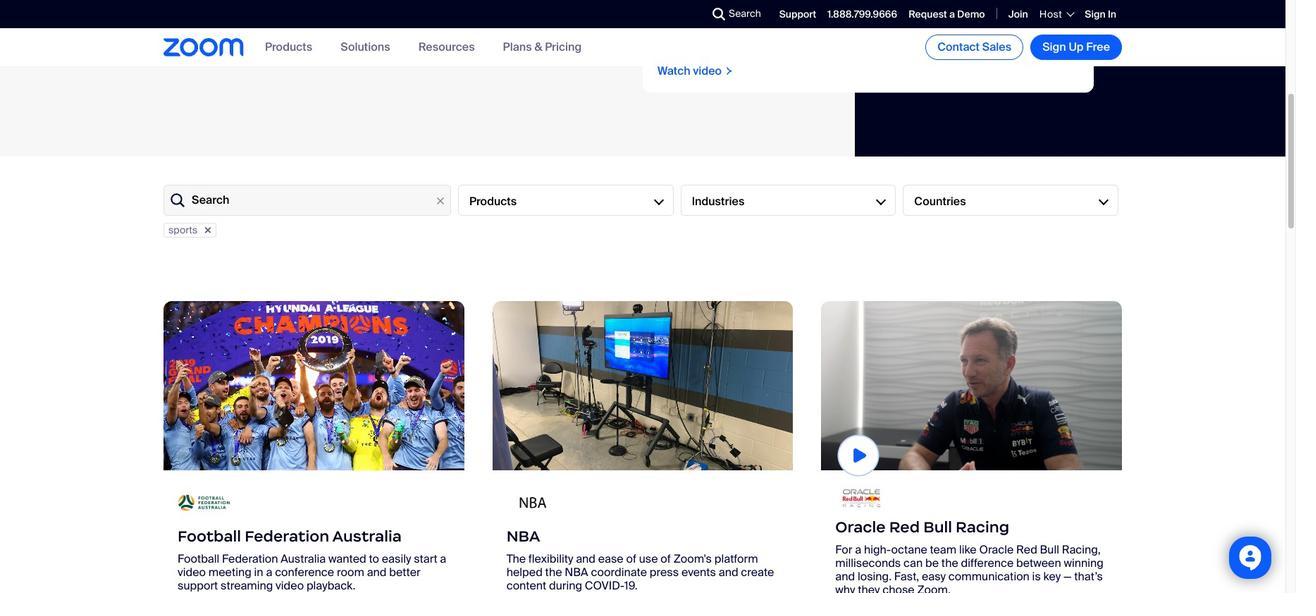 Task type: locate. For each thing, give the bounding box(es) containing it.
1 horizontal spatial of
[[661, 551, 671, 566]]

1 horizontal spatial nba
[[565, 565, 589, 580]]

of right use
[[661, 551, 671, 566]]

chose
[[883, 583, 915, 593]]

0 horizontal spatial australia
[[281, 551, 326, 566]]

2 horizontal spatial video
[[693, 63, 722, 78]]

octane
[[892, 542, 928, 557]]

clear search image
[[433, 193, 449, 209]]

0 vertical spatial nba
[[507, 527, 541, 546]]

search
[[729, 7, 762, 20], [192, 193, 229, 208]]

to
[[369, 551, 379, 566]]

0 horizontal spatial bull
[[924, 518, 953, 537]]

0 vertical spatial products
[[265, 40, 313, 55]]

0 horizontal spatial of
[[627, 551, 637, 566]]

the inside nba the flexibility and ease of use of zoom's platform helped the nba coordinate press events and create content during covid-19.
[[546, 565, 562, 580]]

1 vertical spatial baseball™
[[851, 29, 906, 44]]

and
[[908, 29, 928, 44], [576, 551, 596, 566], [367, 565, 387, 580], [719, 565, 739, 580], [836, 569, 856, 584]]

video right in
[[276, 578, 304, 593]]

0 vertical spatial oracle
[[836, 518, 886, 537]]

baseball™
[[765, 4, 845, 23], [851, 29, 906, 44]]

the right the "helped"
[[546, 565, 562, 580]]

a right "start" at the left
[[440, 551, 447, 566]]

zoom
[[931, 29, 961, 44]]

major up covering
[[657, 4, 701, 23]]

0 horizontal spatial baseball™
[[765, 4, 845, 23]]

pricing
[[545, 40, 582, 55]]

australia up to
[[333, 527, 402, 546]]

video down employee-
[[693, 63, 722, 78]]

1 vertical spatial search
[[192, 193, 229, 208]]

australia up playback.
[[281, 551, 326, 566]]

zoom.
[[918, 583, 951, 593]]

why
[[836, 583, 856, 593]]

request a demo link
[[909, 8, 986, 20]]

oracle down racing
[[980, 542, 1014, 557]]

industries button
[[681, 185, 897, 216]]

losing.
[[858, 569, 892, 584]]

nba
[[507, 527, 541, 546], [565, 565, 589, 580]]

and right "room"
[[367, 565, 387, 580]]

of left use
[[627, 551, 637, 566]]

nba left ease
[[565, 565, 589, 580]]

1 vertical spatial football
[[178, 551, 220, 566]]

and down request
[[908, 29, 928, 44]]

1 horizontal spatial bull
[[1041, 542, 1060, 557]]

sign left in
[[1086, 8, 1106, 20]]

1 vertical spatial major
[[777, 29, 807, 44]]

1 vertical spatial products
[[470, 194, 517, 208]]

is
[[1033, 569, 1041, 584]]

1 vertical spatial bull
[[1041, 542, 1060, 557]]

1 vertical spatial red
[[1017, 542, 1038, 557]]

1 horizontal spatial search
[[729, 7, 762, 20]]

use
[[639, 551, 658, 566]]

sign left up
[[1043, 39, 1067, 54]]

sign in link
[[1086, 8, 1117, 20]]

sales
[[983, 39, 1012, 54]]

high-
[[865, 542, 892, 557]]

join link
[[1009, 8, 1029, 20]]

sign up free link
[[1031, 35, 1123, 60]]

major league baseball™ covering all the bases: major league baseball™ and zoom partnership expands the employee-fan experience watch video
[[657, 4, 1071, 78]]

federation up streaming
[[222, 551, 278, 566]]

and left they
[[836, 569, 856, 584]]

0 horizontal spatial sign
[[1043, 39, 1067, 54]]

1 horizontal spatial australia
[[333, 527, 402, 546]]

major
[[657, 4, 701, 23], [777, 29, 807, 44]]

that's
[[1075, 569, 1104, 584]]

1 vertical spatial league
[[810, 29, 849, 44]]

1 vertical spatial oracle
[[980, 542, 1014, 557]]

content
[[507, 578, 547, 593]]

streaming
[[221, 578, 273, 593]]

video left meeting
[[178, 565, 206, 580]]

2 football from the top
[[178, 551, 220, 566]]

search image
[[713, 8, 726, 20], [713, 8, 726, 20]]

products
[[265, 40, 313, 55], [470, 194, 517, 208]]

1 vertical spatial sign
[[1043, 39, 1067, 54]]

1 horizontal spatial baseball™
[[851, 29, 906, 44]]

the right be
[[942, 556, 959, 571]]

playback.
[[307, 578, 356, 593]]

0 vertical spatial baseball™
[[765, 4, 845, 23]]

0 vertical spatial federation
[[245, 527, 329, 546]]

winning
[[1064, 556, 1104, 571]]

bull
[[924, 518, 953, 537], [1041, 542, 1060, 557]]

1 horizontal spatial sign
[[1086, 8, 1106, 20]]

and inside football federation australia football federation australia wanted to easily start a video meeting in a conference room and better support streaming video playback.
[[367, 565, 387, 580]]

search up sports button
[[192, 193, 229, 208]]

up
[[1069, 39, 1084, 54]]

of
[[627, 551, 637, 566], [661, 551, 671, 566]]

in
[[1109, 8, 1117, 20]]

sign
[[1086, 8, 1106, 20], [1043, 39, 1067, 54]]

&
[[535, 40, 543, 55]]

baseball™ up experience
[[765, 4, 845, 23]]

football up meeting
[[178, 527, 241, 546]]

0 horizontal spatial oracle
[[836, 518, 886, 537]]

can
[[904, 556, 923, 571]]

red up is
[[1017, 542, 1038, 557]]

plans
[[503, 40, 532, 55]]

easily
[[382, 551, 411, 566]]

expands
[[1026, 29, 1071, 44]]

nba image
[[507, 484, 560, 521]]

products for the products dropdown button to the right
[[470, 194, 517, 208]]

flexibility
[[529, 551, 574, 566]]

contact sales link
[[926, 35, 1024, 60]]

0 vertical spatial major
[[657, 4, 701, 23]]

easy
[[922, 569, 946, 584]]

league
[[704, 4, 761, 23], [810, 29, 849, 44]]

1 vertical spatial federation
[[222, 551, 278, 566]]

1 horizontal spatial products button
[[458, 185, 674, 216]]

watch video link
[[657, 63, 734, 78]]

federation up conference
[[245, 527, 329, 546]]

0 horizontal spatial products button
[[265, 40, 313, 55]]

conference
[[275, 565, 334, 580]]

australia
[[333, 527, 402, 546], [281, 551, 326, 566]]

communication
[[949, 569, 1030, 584]]

red up octane
[[890, 518, 920, 537]]

red
[[890, 518, 920, 537], [1017, 542, 1038, 557]]

oracle
[[836, 518, 886, 537], [980, 542, 1014, 557]]

a right for
[[856, 542, 862, 557]]

oracle red bull racing image
[[822, 301, 1123, 470]]

solutions
[[341, 40, 390, 55]]

0 horizontal spatial league
[[704, 4, 761, 23]]

oracle up for
[[836, 518, 886, 537]]

bull up team at the right of the page
[[924, 518, 953, 537]]

0 horizontal spatial search
[[192, 193, 229, 208]]

0 vertical spatial products button
[[265, 40, 313, 55]]

the
[[721, 29, 738, 44], [657, 42, 674, 57], [942, 556, 959, 571], [546, 565, 562, 580]]

sign for sign up free
[[1043, 39, 1067, 54]]

0 vertical spatial bull
[[924, 518, 953, 537]]

employee-
[[677, 42, 733, 57]]

0 vertical spatial football
[[178, 527, 241, 546]]

support
[[780, 8, 817, 20]]

resources
[[419, 40, 475, 55]]

0 vertical spatial red
[[890, 518, 920, 537]]

covid-
[[585, 578, 625, 593]]

football up support
[[178, 551, 220, 566]]

football federation australia football federation australia wanted to easily start a video meeting in a conference room and better support streaming video playback.
[[178, 527, 447, 593]]

a
[[950, 8, 956, 20], [856, 542, 862, 557], [440, 551, 447, 566], [266, 565, 272, 580]]

0 horizontal spatial products
[[265, 40, 313, 55]]

league down support
[[810, 29, 849, 44]]

nba up the
[[507, 527, 541, 546]]

1 horizontal spatial products
[[470, 194, 517, 208]]

nba image
[[493, 301, 794, 470]]

1 vertical spatial products button
[[458, 185, 674, 216]]

baseball™ down 1.888.799.9666 link
[[851, 29, 906, 44]]

19.
[[625, 578, 638, 593]]

bases:
[[740, 29, 775, 44]]

search up bases:
[[729, 7, 762, 20]]

0 vertical spatial league
[[704, 4, 761, 23]]

sports button
[[164, 223, 217, 238]]

oracle red bull racing for a high-octane team like oracle red bull racing, milliseconds can be the difference between winning and losing. fast, easy communication is key — that's why they chose zoom.
[[836, 518, 1104, 593]]

football
[[178, 527, 241, 546], [178, 551, 220, 566]]

major down support
[[777, 29, 807, 44]]

football federation australia image
[[164, 301, 464, 470], [178, 484, 231, 521]]

coordinate
[[591, 565, 647, 580]]

1 horizontal spatial oracle
[[980, 542, 1014, 557]]

and left the create
[[719, 565, 739, 580]]

league up all on the top right of the page
[[704, 4, 761, 23]]

wanted
[[329, 551, 366, 566]]

fast,
[[895, 569, 920, 584]]

0 horizontal spatial nba
[[507, 527, 541, 546]]

0 vertical spatial search
[[729, 7, 762, 20]]

0 vertical spatial sign
[[1086, 8, 1106, 20]]

0 vertical spatial australia
[[333, 527, 402, 546]]

None search field
[[662, 3, 717, 25]]

a inside oracle red bull racing for a high-octane team like oracle red bull racing, milliseconds can be the difference between winning and losing. fast, easy communication is key — that's why they chose zoom.
[[856, 542, 862, 557]]

racing
[[956, 518, 1010, 537]]

sign up free
[[1043, 39, 1111, 54]]

helped
[[507, 565, 543, 580]]

products inside dropdown button
[[470, 194, 517, 208]]

red bull image
[[836, 484, 889, 512]]

0 horizontal spatial major
[[657, 4, 701, 23]]

bull up the key
[[1041, 542, 1060, 557]]



Task type: describe. For each thing, give the bounding box(es) containing it.
milliseconds
[[836, 556, 901, 571]]

zoom's
[[674, 551, 712, 566]]

between
[[1017, 556, 1062, 571]]

events
[[682, 565, 716, 580]]

solutions button
[[341, 40, 390, 55]]

and inside 'major league baseball™ covering all the bases: major league baseball™ and zoom partnership expands the employee-fan experience watch video'
[[908, 29, 928, 44]]

plans & pricing link
[[503, 40, 582, 55]]

0 vertical spatial football federation australia image
[[164, 301, 464, 470]]

sign in
[[1086, 8, 1117, 20]]

1.888.799.9666
[[828, 8, 898, 20]]

industries
[[692, 194, 745, 208]]

platform
[[715, 551, 759, 566]]

sign for sign in
[[1086, 8, 1106, 20]]

Search text field
[[164, 185, 451, 216]]

host
[[1040, 8, 1063, 20]]

products for the topmost the products dropdown button
[[265, 40, 313, 55]]

1 of from the left
[[627, 551, 637, 566]]

video inside 'major league baseball™ covering all the bases: major league baseball™ and zoom partnership expands the employee-fan experience watch video'
[[693, 63, 722, 78]]

room
[[337, 565, 364, 580]]

free
[[1087, 39, 1111, 54]]

sports
[[169, 224, 198, 236]]

1 vertical spatial australia
[[281, 551, 326, 566]]

resources button
[[419, 40, 475, 55]]

host button
[[1040, 8, 1074, 20]]

racing,
[[1063, 542, 1101, 557]]

1 vertical spatial nba
[[565, 565, 589, 580]]

a left demo
[[950, 8, 956, 20]]

ease
[[599, 551, 624, 566]]

join
[[1009, 8, 1029, 20]]

fan
[[733, 42, 749, 57]]

for
[[836, 542, 853, 557]]

support link
[[780, 8, 817, 20]]

all
[[707, 29, 718, 44]]

watch
[[658, 63, 691, 78]]

plans & pricing
[[503, 40, 582, 55]]

during
[[549, 578, 583, 593]]

experience
[[751, 42, 810, 57]]

contact sales
[[938, 39, 1012, 54]]

2 of from the left
[[661, 551, 671, 566]]

create
[[741, 565, 775, 580]]

1 horizontal spatial major
[[777, 29, 807, 44]]

request
[[909, 8, 948, 20]]

they
[[858, 583, 881, 593]]

countries
[[915, 194, 967, 208]]

meeting
[[209, 565, 252, 580]]

the
[[507, 551, 526, 566]]

covering
[[657, 29, 704, 44]]

support
[[178, 578, 218, 593]]

the up watch
[[657, 42, 674, 57]]

the inside oracle red bull racing for a high-octane team like oracle red bull racing, milliseconds can be the difference between winning and losing. fast, easy communication is key — that's why they chose zoom.
[[942, 556, 959, 571]]

be
[[926, 556, 939, 571]]

1 horizontal spatial league
[[810, 29, 849, 44]]

zoom logo image
[[164, 38, 244, 56]]

press
[[650, 565, 679, 580]]

start
[[414, 551, 438, 566]]

team
[[931, 542, 957, 557]]

like
[[960, 542, 977, 557]]

0 horizontal spatial video
[[178, 565, 206, 580]]

request a demo
[[909, 8, 986, 20]]

1 horizontal spatial red
[[1017, 542, 1038, 557]]

1 vertical spatial football federation australia image
[[178, 484, 231, 521]]

key
[[1044, 569, 1061, 584]]

and inside oracle red bull racing for a high-octane team like oracle red bull racing, milliseconds can be the difference between winning and losing. fast, easy communication is key — that's why they chose zoom.
[[836, 569, 856, 584]]

a right in
[[266, 565, 272, 580]]

partnership
[[964, 29, 1024, 44]]

nba the flexibility and ease of use of zoom's platform helped the nba coordinate press events and create content during covid-19.
[[507, 527, 775, 593]]

and left ease
[[576, 551, 596, 566]]

1 horizontal spatial video
[[276, 578, 304, 593]]

in
[[254, 565, 263, 580]]

—
[[1064, 569, 1072, 584]]

better
[[389, 565, 421, 580]]

1.888.799.9666 link
[[828, 8, 898, 20]]

contact
[[938, 39, 980, 54]]

the right all on the top right of the page
[[721, 29, 738, 44]]

difference
[[962, 556, 1014, 571]]

1 football from the top
[[178, 527, 241, 546]]

countries button
[[904, 185, 1119, 216]]

0 horizontal spatial red
[[890, 518, 920, 537]]

demo
[[958, 8, 986, 20]]



Task type: vqa. For each thing, say whether or not it's contained in the screenshot.
screen
no



